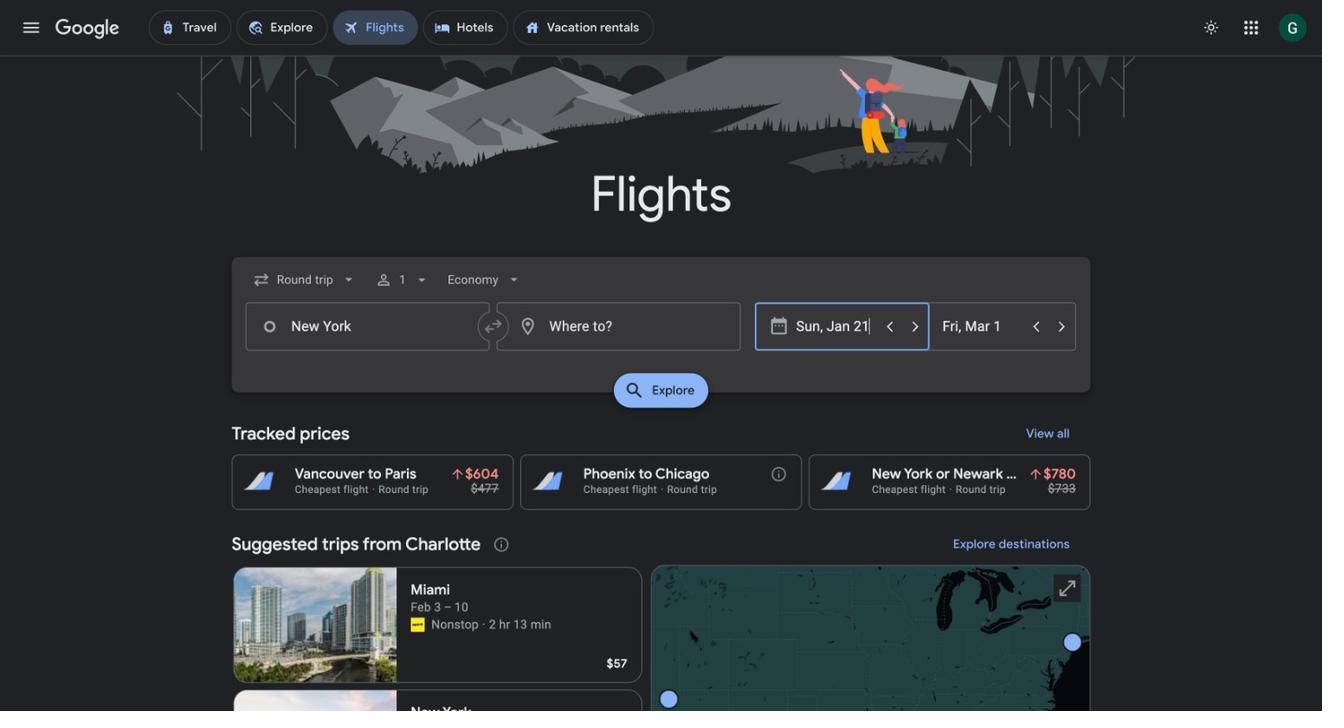 Task type: vqa. For each thing, say whether or not it's contained in the screenshot.
477 US dollars TEXT FIELD
yes



Task type: locate. For each thing, give the bounding box(es) containing it.
Flight search field
[[218, 258, 1105, 413]]

733 US dollars text field
[[1048, 482, 1076, 497]]

604 US dollars text field
[[465, 466, 499, 484]]

57 US dollars text field
[[607, 657, 628, 672]]

 image
[[482, 617, 486, 634]]

suggested trips from charlotte region
[[232, 524, 1091, 712]]

None text field
[[246, 303, 490, 351]]

change appearance image
[[1191, 7, 1233, 48]]

None field
[[246, 265, 365, 296], [441, 265, 530, 296], [246, 265, 365, 296], [441, 265, 530, 296]]

More info text field
[[770, 466, 788, 488]]

main menu image
[[21, 17, 42, 38]]

780 US dollars text field
[[1044, 466, 1076, 484]]

more info image
[[770, 466, 788, 484]]

Return text field
[[943, 304, 1023, 350]]

 image
[[372, 484, 375, 496]]



Task type: describe. For each thing, give the bounding box(es) containing it.
spirit image
[[411, 619, 425, 633]]

none text field inside flight search field
[[246, 303, 490, 351]]

Departure text field
[[797, 304, 876, 350]]

 image inside the suggested trips from charlotte region
[[482, 617, 486, 634]]

tracked prices region
[[232, 413, 1091, 510]]

Where to? text field
[[497, 303, 741, 351]]

477 US dollars text field
[[471, 482, 499, 497]]



